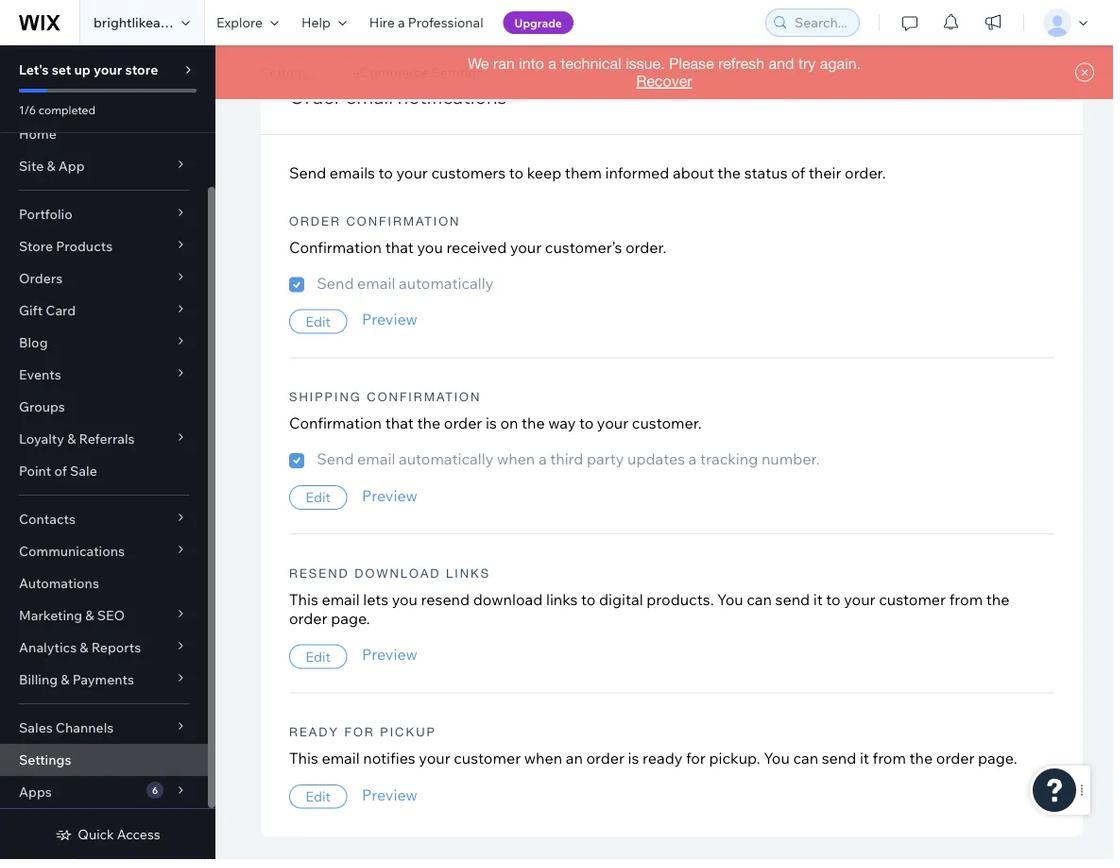 Task type: locate. For each thing, give the bounding box(es) containing it.
2 this from the top
[[289, 750, 318, 769]]

events
[[19, 367, 61, 383]]

that
[[385, 238, 414, 257], [385, 414, 414, 433]]

to
[[379, 164, 393, 183], [509, 164, 524, 183], [579, 414, 594, 433], [581, 590, 596, 609], [826, 590, 841, 609]]

preview link down notifies
[[362, 786, 418, 805]]

your inside sidebar element
[[94, 61, 122, 78]]

events button
[[0, 359, 208, 391]]

settings link
[[251, 63, 322, 82], [0, 745, 208, 777]]

& inside dropdown button
[[80, 640, 88, 656]]

0 vertical spatial from
[[949, 590, 983, 609]]

third
[[550, 450, 583, 469]]

received
[[446, 238, 507, 257]]

loyalty & referrals
[[19, 431, 135, 447]]

can
[[747, 590, 772, 609], [793, 750, 818, 769]]

2 preview from the top
[[362, 487, 418, 506]]

analytics & reports button
[[0, 632, 208, 664]]

to inside shipping confirmation confirmation that the order is on the way to your customer.
[[579, 414, 594, 433]]

email for send email automatically when a third party updates a tracking number.
[[357, 450, 395, 469]]

edit
[[305, 313, 331, 331], [305, 490, 331, 507], [305, 649, 331, 666], [305, 789, 331, 806]]

1 vertical spatial order.
[[625, 238, 667, 257]]

groups
[[19, 399, 65, 415]]

send for send email automatically
[[317, 274, 354, 293]]

0 vertical spatial customer
[[879, 590, 946, 609]]

send for send emails to your customers to keep them informed about the status of their order.
[[289, 164, 326, 183]]

you
[[417, 238, 443, 257], [392, 590, 418, 609]]

a
[[398, 14, 405, 31], [548, 55, 556, 72], [538, 450, 547, 469], [688, 450, 697, 469]]

preview link down send email automatically
[[362, 311, 418, 330]]

you inside resend download links this email lets you resend download links to digital products. you can send it to your customer from the order page.
[[392, 590, 418, 609]]

0 horizontal spatial it
[[813, 590, 823, 609]]

preview link
[[362, 311, 418, 330], [362, 487, 418, 506], [362, 646, 418, 665], [362, 786, 418, 805]]

tracking
[[700, 450, 758, 469]]

we
[[468, 55, 489, 72]]

marketing
[[19, 608, 82, 624]]

analytics & reports
[[19, 640, 141, 656]]

edit up ready
[[305, 649, 331, 666]]

edit up shipping at the top left of the page
[[305, 313, 331, 331]]

is left 'ready'
[[628, 750, 639, 769]]

1 horizontal spatial customer
[[879, 590, 946, 609]]

of left "sale"
[[54, 463, 67, 480]]

0 vertical spatial can
[[747, 590, 772, 609]]

again.
[[820, 55, 861, 72]]

preview link for first edit button from the bottom of the page
[[362, 786, 418, 805]]

1 preview from the top
[[362, 311, 418, 330]]

1 vertical spatial from
[[873, 750, 906, 769]]

store products button
[[0, 231, 208, 263]]

0 vertical spatial of
[[791, 164, 805, 183]]

ready
[[643, 750, 683, 769]]

1 vertical spatial send
[[822, 750, 856, 769]]

& right loyalty
[[67, 431, 76, 447]]

your inside ready for pickup this email notifies your customer when an order is ready for pickup. you can send it from the order page.
[[419, 750, 450, 769]]

2 automatically from the top
[[399, 450, 494, 469]]

that for you
[[385, 238, 414, 257]]

1 vertical spatial you
[[764, 750, 790, 769]]

& inside 'popup button'
[[67, 431, 76, 447]]

settings down the sales
[[19, 752, 71, 769]]

edit down ready
[[305, 789, 331, 806]]

products
[[56, 238, 113, 255]]

1 vertical spatial you
[[392, 590, 418, 609]]

& right "site"
[[47, 158, 55, 174]]

edit up resend
[[305, 490, 331, 507]]

2 edit from the top
[[305, 490, 331, 507]]

edit for 2nd edit button from the bottom
[[305, 649, 331, 666]]

of left their
[[791, 164, 805, 183]]

can inside ready for pickup this email notifies your customer when an order is ready for pickup. you can send it from the order page.
[[793, 750, 818, 769]]

& left reports
[[80, 640, 88, 656]]

you right "products." at the right bottom
[[717, 590, 743, 609]]

1 this from the top
[[289, 590, 318, 609]]

2 that from the top
[[385, 414, 414, 433]]

preview up download
[[362, 487, 418, 506]]

number.
[[762, 450, 820, 469]]

hire
[[369, 14, 395, 31]]

1 vertical spatial for
[[686, 750, 706, 769]]

preview for 2nd edit button from the bottom's preview link
[[362, 646, 418, 665]]

1 vertical spatial order
[[289, 214, 341, 229]]

1 edit button from the top
[[289, 310, 347, 334]]

0 horizontal spatial can
[[747, 590, 772, 609]]

upgrade button
[[503, 11, 573, 34]]

settings inside sidebar element
[[19, 752, 71, 769]]

order. right their
[[845, 164, 886, 183]]

settings up notifications
[[431, 64, 483, 81]]

& for billing
[[61, 672, 69, 688]]

send inside ready for pickup this email notifies your customer when an order is ready for pickup. you can send it from the order page.
[[822, 750, 856, 769]]

order email notifications
[[289, 85, 507, 109]]

0 horizontal spatial page.
[[331, 609, 370, 628]]

them
[[565, 164, 602, 183]]

0 horizontal spatial from
[[873, 750, 906, 769]]

0 vertical spatial order.
[[845, 164, 886, 183]]

send email automatically
[[317, 274, 494, 293]]

0 horizontal spatial you
[[717, 590, 743, 609]]

ecommerce settings
[[353, 64, 483, 81]]

communications button
[[0, 536, 208, 568]]

your
[[94, 61, 122, 78], [396, 164, 428, 183], [510, 238, 542, 257], [597, 414, 629, 433], [844, 590, 876, 609], [419, 750, 450, 769]]

automatically for send email automatically
[[399, 274, 494, 293]]

& left seo
[[85, 608, 94, 624]]

edit button up shipping at the top left of the page
[[289, 310, 347, 334]]

1 vertical spatial customer
[[454, 750, 521, 769]]

this inside resend download links this email lets you resend download links to digital products. you can send it to your customer from the order page.
[[289, 590, 318, 609]]

preview link for 2nd edit button from the bottom
[[362, 646, 418, 665]]

4 edit button from the top
[[289, 786, 347, 810]]

email for order email notifications
[[346, 85, 393, 109]]

order down "help"
[[289, 85, 341, 109]]

0 vertical spatial page.
[[331, 609, 370, 628]]

0 vertical spatial you
[[717, 590, 743, 609]]

a right into
[[548, 55, 556, 72]]

is inside ready for pickup this email notifies your customer when an order is ready for pickup. you can send it from the order page.
[[628, 750, 639, 769]]

home
[[19, 126, 56, 142]]

2 preview link from the top
[[362, 487, 418, 506]]

sales
[[19, 720, 53, 737]]

email inside resend download links this email lets you resend download links to digital products. you can send it to your customer from the order page.
[[322, 590, 360, 609]]

for right 'ready'
[[686, 750, 706, 769]]

1 vertical spatial send
[[317, 274, 354, 293]]

links
[[546, 590, 578, 609]]

1 that from the top
[[385, 238, 414, 257]]

that inside shipping confirmation confirmation that the order is on the way to your customer.
[[385, 414, 414, 433]]

billing
[[19, 672, 58, 688]]

1 vertical spatial can
[[793, 750, 818, 769]]

1 horizontal spatial for
[[686, 750, 706, 769]]

1 vertical spatial when
[[524, 750, 562, 769]]

order. inside order confirmation confirmation that you received your customer's order.
[[625, 238, 667, 257]]

you down download
[[392, 590, 418, 609]]

2 vertical spatial send
[[317, 450, 354, 469]]

4 preview link from the top
[[362, 786, 418, 805]]

0 vertical spatial it
[[813, 590, 823, 609]]

is left on
[[486, 414, 497, 433]]

a right hire
[[398, 14, 405, 31]]

preview link for 3rd edit button from the bottom of the page
[[362, 487, 418, 506]]

0 horizontal spatial settings link
[[0, 745, 208, 777]]

ecommerce
[[353, 64, 428, 81]]

preview link up download
[[362, 487, 418, 506]]

1 horizontal spatial you
[[764, 750, 790, 769]]

& inside dropdown button
[[47, 158, 55, 174]]

the inside resend download links this email lets you resend download links to digital products. you can send it to your customer from the order page.
[[986, 590, 1010, 609]]

confirmation
[[346, 214, 461, 229], [289, 238, 382, 257], [367, 390, 481, 405], [289, 414, 382, 433]]

edit for first edit button from the bottom of the page
[[305, 789, 331, 806]]

automations link
[[0, 568, 208, 600]]

preview down notifies
[[362, 786, 418, 805]]

order. right customer's
[[625, 238, 667, 257]]

and
[[769, 55, 794, 72]]

2 order from the top
[[289, 214, 341, 229]]

your inside order confirmation confirmation that you received your customer's order.
[[510, 238, 542, 257]]

this
[[289, 590, 318, 609], [289, 750, 318, 769]]

brightlikeadiamond
[[94, 14, 216, 31]]

hire a professional link
[[358, 0, 495, 45]]

communications
[[19, 543, 125, 560]]

this down ready
[[289, 750, 318, 769]]

1 automatically from the top
[[399, 274, 494, 293]]

automatically
[[399, 274, 494, 293], [399, 450, 494, 469]]

0 vertical spatial order
[[289, 85, 341, 109]]

your inside shipping confirmation confirmation that the order is on the way to your customer.
[[597, 414, 629, 433]]

settings
[[261, 64, 312, 81], [431, 64, 483, 81], [19, 752, 71, 769]]

edit button up ready
[[289, 645, 347, 670]]

3 preview link from the top
[[362, 646, 418, 665]]

0 horizontal spatial customer
[[454, 750, 521, 769]]

preview down lets
[[362, 646, 418, 665]]

emails
[[330, 164, 375, 183]]

1 vertical spatial page.
[[978, 750, 1017, 769]]

when down on
[[497, 450, 535, 469]]

customers
[[431, 164, 506, 183]]

1 edit from the top
[[305, 313, 331, 331]]

1 vertical spatial is
[[628, 750, 639, 769]]

0 vertical spatial when
[[497, 450, 535, 469]]

you right pickup. at the right bottom
[[764, 750, 790, 769]]

0 horizontal spatial order.
[[625, 238, 667, 257]]

when left an
[[524, 750, 562, 769]]

their
[[809, 164, 841, 183]]

3 edit button from the top
[[289, 645, 347, 670]]

0 vertical spatial send
[[289, 164, 326, 183]]

is
[[486, 414, 497, 433], [628, 750, 639, 769]]

settings down "help"
[[261, 64, 312, 81]]

4 edit from the top
[[305, 789, 331, 806]]

this down resend
[[289, 590, 318, 609]]

you
[[717, 590, 743, 609], [764, 750, 790, 769]]

send
[[289, 164, 326, 183], [317, 274, 354, 293], [317, 450, 354, 469]]

1 horizontal spatial can
[[793, 750, 818, 769]]

loyalty & referrals button
[[0, 423, 208, 455]]

edit for fourth edit button from the bottom
[[305, 313, 331, 331]]

1 preview link from the top
[[362, 311, 418, 330]]

automatically down received in the left of the page
[[399, 274, 494, 293]]

we ran into a technical issue. please refresh and try again. recover
[[468, 55, 861, 90]]

1 order from the top
[[289, 85, 341, 109]]

can right "products." at the right bottom
[[747, 590, 772, 609]]

for up notifies
[[344, 726, 375, 740]]

blog button
[[0, 327, 208, 359]]

settings link down "help"
[[251, 63, 322, 82]]

can right pickup. at the right bottom
[[793, 750, 818, 769]]

when inside ready for pickup this email notifies your customer when an order is ready for pickup. you can send it from the order page.
[[524, 750, 562, 769]]

4 preview from the top
[[362, 786, 418, 805]]

0 horizontal spatial of
[[54, 463, 67, 480]]

1 vertical spatial of
[[54, 463, 67, 480]]

1 vertical spatial automatically
[[399, 450, 494, 469]]

orders
[[19, 270, 63, 287]]

0 vertical spatial that
[[385, 238, 414, 257]]

order down emails on the left top of page
[[289, 214, 341, 229]]

2 edit button from the top
[[289, 486, 347, 511]]

0 horizontal spatial for
[[344, 726, 375, 740]]

quick access button
[[55, 827, 160, 844]]

customer inside ready for pickup this email notifies your customer when an order is ready for pickup. you can send it from the order page.
[[454, 750, 521, 769]]

quick access
[[78, 827, 160, 843]]

that inside order confirmation confirmation that you received your customer's order.
[[385, 238, 414, 257]]

payments
[[72, 672, 134, 688]]

0 vertical spatial automatically
[[399, 274, 494, 293]]

preview down send email automatically
[[362, 311, 418, 330]]

you up send email automatically
[[417, 238, 443, 257]]

3 edit from the top
[[305, 649, 331, 666]]

of
[[791, 164, 805, 183], [54, 463, 67, 480]]

1 horizontal spatial is
[[628, 750, 639, 769]]

party
[[587, 450, 624, 469]]

edit button down ready
[[289, 786, 347, 810]]

0 horizontal spatial send
[[775, 590, 810, 609]]

quick
[[78, 827, 114, 843]]

order inside order confirmation confirmation that you received your customer's order.
[[289, 214, 341, 229]]

customer.
[[632, 414, 702, 433]]

order for order email notifications
[[289, 85, 341, 109]]

1 horizontal spatial page.
[[978, 750, 1017, 769]]

automatically for send email automatically when a third party updates a tracking number.
[[399, 450, 494, 469]]

1 horizontal spatial it
[[860, 750, 869, 769]]

settings link down channels
[[0, 745, 208, 777]]

automatically down shipping confirmation confirmation that the order is on the way to your customer.
[[399, 450, 494, 469]]

1 vertical spatial that
[[385, 414, 414, 433]]

it
[[813, 590, 823, 609], [860, 750, 869, 769]]

sidebar element
[[0, 45, 215, 861]]

of inside sidebar element
[[54, 463, 67, 480]]

is inside shipping confirmation confirmation that the order is on the way to your customer.
[[486, 414, 497, 433]]

edit button
[[289, 310, 347, 334], [289, 486, 347, 511], [289, 645, 347, 670], [289, 786, 347, 810]]

from
[[949, 590, 983, 609], [873, 750, 906, 769]]

loyalty
[[19, 431, 64, 447]]

preview for preview link related to 3rd edit button from the bottom of the page
[[362, 487, 418, 506]]

1 horizontal spatial send
[[822, 750, 856, 769]]

download
[[355, 566, 441, 581]]

1 vertical spatial it
[[860, 750, 869, 769]]

0 horizontal spatial settings
[[19, 752, 71, 769]]

0 horizontal spatial is
[[486, 414, 497, 433]]

0 vertical spatial this
[[289, 590, 318, 609]]

order inside resend download links this email lets you resend download links to digital products. you can send it to your customer from the order page.
[[289, 609, 328, 628]]

way
[[548, 414, 576, 433]]

apps
[[19, 784, 52, 801]]

3 preview from the top
[[362, 646, 418, 665]]

1 horizontal spatial settings link
[[251, 63, 322, 82]]

& right billing
[[61, 672, 69, 688]]

email
[[346, 85, 393, 109], [357, 274, 395, 293], [357, 450, 395, 469], [322, 590, 360, 609], [322, 750, 360, 769]]

1 vertical spatial this
[[289, 750, 318, 769]]

on
[[500, 414, 518, 433]]

1 horizontal spatial from
[[949, 590, 983, 609]]

0 vertical spatial send
[[775, 590, 810, 609]]

0 vertical spatial is
[[486, 414, 497, 433]]

0 vertical spatial settings link
[[251, 63, 322, 82]]

edit button up resend
[[289, 486, 347, 511]]

0 vertical spatial you
[[417, 238, 443, 257]]

billing & payments button
[[0, 664, 208, 696]]

1 vertical spatial settings link
[[0, 745, 208, 777]]

preview link down lets
[[362, 646, 418, 665]]

this inside ready for pickup this email notifies your customer when an order is ready for pickup. you can send it from the order page.
[[289, 750, 318, 769]]



Task type: describe. For each thing, give the bounding box(es) containing it.
your inside resend download links this email lets you resend download links to digital products. you can send it to your customer from the order page.
[[844, 590, 876, 609]]

resend
[[289, 566, 349, 581]]

from inside ready for pickup this email notifies your customer when an order is ready for pickup. you can send it from the order page.
[[873, 750, 906, 769]]

send emails to your customers to keep them informed about the status of their order.
[[289, 164, 886, 183]]

2 horizontal spatial settings
[[431, 64, 483, 81]]

pickup.
[[709, 750, 760, 769]]

page. inside ready for pickup this email notifies your customer when an order is ready for pickup. you can send it from the order page.
[[978, 750, 1017, 769]]

recover
[[636, 72, 692, 90]]

pickup
[[380, 726, 437, 740]]

1/6 completed
[[19, 103, 95, 117]]

referrals
[[79, 431, 135, 447]]

1 horizontal spatial of
[[791, 164, 805, 183]]

informed
[[605, 164, 669, 183]]

let's set up your store
[[19, 61, 158, 78]]

recover link
[[636, 72, 692, 90]]

page. inside resend download links this email lets you resend download links to digital products. you can send it to your customer from the order page.
[[331, 609, 370, 628]]

site & app button
[[0, 150, 208, 182]]

ready
[[289, 726, 339, 740]]

a left "third"
[[538, 450, 547, 469]]

shipping confirmation confirmation that the order is on the way to your customer.
[[289, 390, 702, 433]]

help button
[[290, 0, 358, 45]]

this for lets
[[289, 590, 318, 609]]

groups link
[[0, 391, 208, 423]]

marketing & seo
[[19, 608, 125, 624]]

preview link for fourth edit button from the bottom
[[362, 311, 418, 330]]

home link
[[0, 118, 208, 150]]

0 vertical spatial for
[[344, 726, 375, 740]]

completed
[[39, 103, 95, 117]]

& for site
[[47, 158, 55, 174]]

professional
[[408, 14, 483, 31]]

& for marketing
[[85, 608, 94, 624]]

let's
[[19, 61, 49, 78]]

order confirmation confirmation that you received your customer's order.
[[289, 214, 667, 257]]

analytics
[[19, 640, 77, 656]]

you inside resend download links this email lets you resend download links to digital products. you can send it to your customer from the order page.
[[717, 590, 743, 609]]

gift
[[19, 302, 43, 319]]

store products
[[19, 238, 113, 255]]

edit for 3rd edit button from the bottom of the page
[[305, 490, 331, 507]]

resend
[[421, 590, 470, 609]]

point
[[19, 463, 51, 480]]

preview for preview link corresponding to fourth edit button from the bottom
[[362, 311, 418, 330]]

send inside resend download links this email lets you resend download links to digital products. you can send it to your customer from the order page.
[[775, 590, 810, 609]]

can inside resend download links this email lets you resend download links to digital products. you can send it to your customer from the order page.
[[747, 590, 772, 609]]

order for order confirmation confirmation that you received your customer's order.
[[289, 214, 341, 229]]

explore
[[216, 14, 263, 31]]

refresh
[[718, 55, 765, 72]]

that for the
[[385, 414, 414, 433]]

digital
[[599, 590, 643, 609]]

updates
[[627, 450, 685, 469]]

lets
[[363, 590, 388, 609]]

you inside order confirmation confirmation that you received your customer's order.
[[417, 238, 443, 257]]

gift card button
[[0, 295, 208, 327]]

into
[[519, 55, 544, 72]]

up
[[74, 61, 91, 78]]

status
[[744, 164, 788, 183]]

site & app
[[19, 158, 85, 174]]

seo
[[97, 608, 125, 624]]

sales channels
[[19, 720, 114, 737]]

reports
[[91, 640, 141, 656]]

from inside resend download links this email lets you resend download links to digital products. you can send it to your customer from the order page.
[[949, 590, 983, 609]]

keep
[[527, 164, 562, 183]]

set
[[52, 61, 71, 78]]

it inside ready for pickup this email notifies your customer when an order is ready for pickup. you can send it from the order page.
[[860, 750, 869, 769]]

point of sale link
[[0, 455, 208, 488]]

customer's
[[545, 238, 622, 257]]

& for analytics
[[80, 640, 88, 656]]

store
[[125, 61, 158, 78]]

contacts
[[19, 511, 76, 528]]

6
[[152, 785, 158, 797]]

Search... field
[[789, 9, 853, 36]]

it inside resend download links this email lets you resend download links to digital products. you can send it to your customer from the order page.
[[813, 590, 823, 609]]

site
[[19, 158, 44, 174]]

please
[[669, 55, 714, 72]]

channels
[[56, 720, 114, 737]]

upgrade
[[515, 16, 562, 30]]

products.
[[647, 590, 714, 609]]

hire a professional
[[369, 14, 483, 31]]

this for notifies
[[289, 750, 318, 769]]

billing & payments
[[19, 672, 134, 688]]

1 horizontal spatial settings
[[261, 64, 312, 81]]

& for loyalty
[[67, 431, 76, 447]]

portfolio button
[[0, 198, 208, 231]]

a inside we ran into a technical issue. please refresh and try again. recover
[[548, 55, 556, 72]]

gift card
[[19, 302, 76, 319]]

a right updates
[[688, 450, 697, 469]]

marketing & seo button
[[0, 600, 208, 632]]

preview for preview link corresponding to first edit button from the bottom of the page
[[362, 786, 418, 805]]

issue.
[[626, 55, 665, 72]]

access
[[117, 827, 160, 843]]

email for send email automatically
[[357, 274, 395, 293]]

you inside ready for pickup this email notifies your customer when an order is ready for pickup. you can send it from the order page.
[[764, 750, 790, 769]]

orders button
[[0, 263, 208, 295]]

send for send email automatically when a third party updates a tracking number.
[[317, 450, 354, 469]]

resend download links this email lets you resend download links to digital products. you can send it to your customer from the order page.
[[289, 566, 1010, 628]]

card
[[46, 302, 76, 319]]

order inside shipping confirmation confirmation that the order is on the way to your customer.
[[444, 414, 482, 433]]

an
[[566, 750, 583, 769]]

customer inside resend download links this email lets you resend download links to digital products. you can send it to your customer from the order page.
[[879, 590, 946, 609]]

help
[[301, 14, 331, 31]]

email inside ready for pickup this email notifies your customer when an order is ready for pickup. you can send it from the order page.
[[322, 750, 360, 769]]

try
[[798, 55, 816, 72]]

the inside ready for pickup this email notifies your customer when an order is ready for pickup. you can send it from the order page.
[[910, 750, 933, 769]]

1 horizontal spatial order.
[[845, 164, 886, 183]]

download
[[473, 590, 543, 609]]

point of sale
[[19, 463, 97, 480]]

portfolio
[[19, 206, 72, 223]]

1/6
[[19, 103, 36, 117]]



Task type: vqa. For each thing, say whether or not it's contained in the screenshot.
This corresponding to notifies
yes



